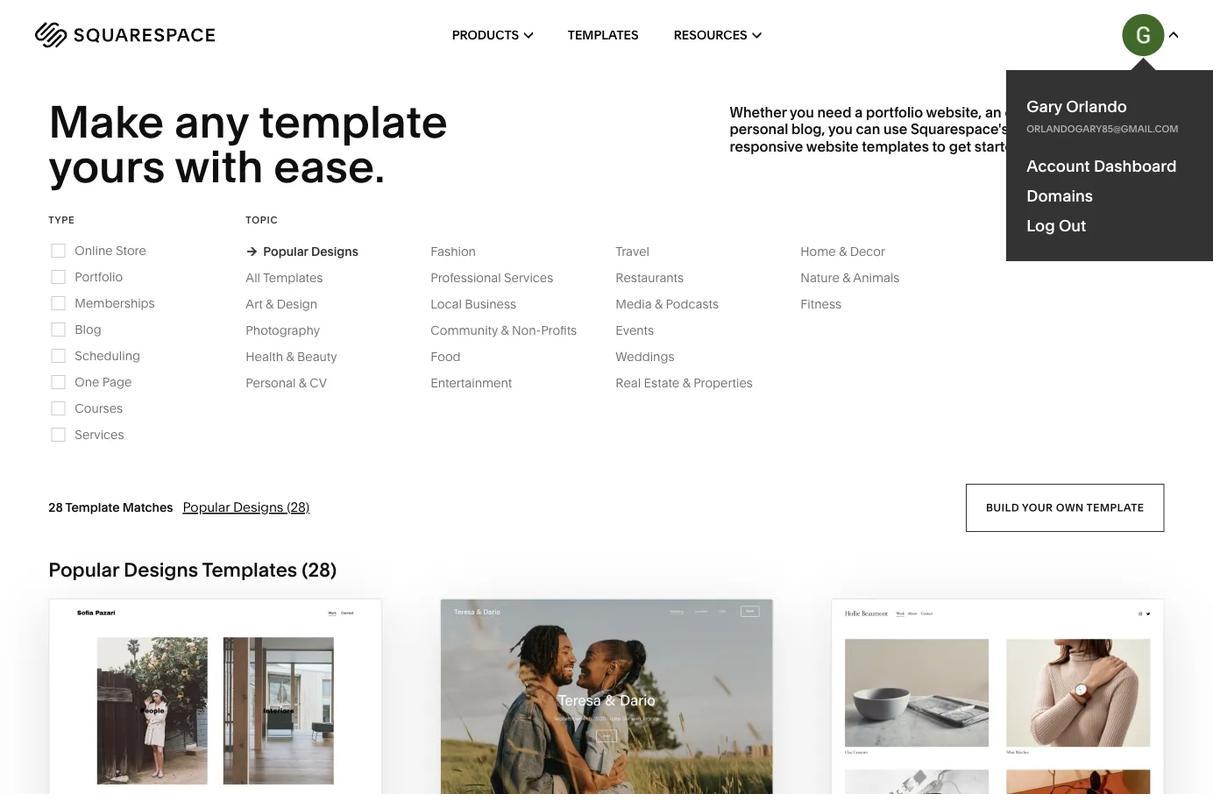 Task type: locate. For each thing, give the bounding box(es) containing it.
favorites
[[1104, 210, 1165, 223]]

& right nature
[[843, 270, 851, 285]]

services
[[504, 270, 554, 285], [75, 427, 124, 442]]

1 horizontal spatial 28
[[308, 558, 331, 582]]

art
[[246, 297, 263, 312]]

ease.
[[274, 139, 385, 193]]

designs down matches
[[124, 558, 198, 582]]

personal & cv
[[246, 376, 327, 391]]

build
[[987, 501, 1020, 514]]

travel
[[616, 244, 650, 259]]

designs for popular designs
[[311, 244, 359, 259]]

a right or
[[1108, 104, 1116, 121]]

travel link
[[616, 244, 667, 259]]

professional services
[[431, 270, 554, 285]]

make
[[49, 95, 164, 149]]

started.
[[975, 137, 1026, 155]]

& right art
[[266, 297, 274, 312]]

my favorites
[[1084, 210, 1165, 223]]

courses
[[75, 401, 123, 416]]

all
[[246, 270, 261, 285]]

& left "cv"
[[299, 376, 307, 391]]

animals
[[854, 270, 900, 285]]

1 horizontal spatial services
[[504, 270, 554, 285]]

website,
[[927, 104, 982, 121]]

health
[[246, 349, 283, 364]]

0 horizontal spatial template
[[259, 95, 448, 149]]

cv
[[310, 376, 327, 391]]

you
[[790, 104, 814, 121], [829, 121, 853, 138]]

own
[[1057, 501, 1085, 514]]

start with beaumont image
[[1092, 787, 1111, 795]]

template
[[65, 500, 120, 515]]

designs up all templates link
[[311, 244, 359, 259]]

& right the media
[[655, 297, 663, 312]]

an
[[986, 104, 1002, 121]]

one
[[75, 375, 99, 390]]

decor
[[850, 244, 886, 259]]

1 horizontal spatial a
[[1108, 104, 1116, 121]]

1 vertical spatial template
[[1087, 501, 1145, 514]]

& right 'home' in the right of the page
[[839, 244, 847, 259]]

2 vertical spatial popular
[[49, 558, 119, 582]]

1 vertical spatial popular
[[183, 499, 230, 515]]

28 left template
[[49, 500, 63, 515]]

fashion
[[431, 244, 476, 259]]

pazari element
[[49, 600, 381, 795]]

& for podcasts
[[655, 297, 663, 312]]

popular right matches
[[183, 499, 230, 515]]

food link
[[431, 349, 478, 364]]

1 vertical spatial 28
[[308, 558, 331, 582]]

0 vertical spatial template
[[259, 95, 448, 149]]

2 a from the left
[[1108, 104, 1116, 121]]

you left can
[[829, 121, 853, 138]]

whether
[[730, 104, 787, 121]]

& for design
[[266, 297, 274, 312]]

to
[[933, 137, 946, 155]]

& right health
[[286, 349, 294, 364]]

designs
[[311, 244, 359, 259], [233, 499, 284, 515], [124, 558, 198, 582]]

one page
[[75, 375, 132, 390]]

& left the non-
[[501, 323, 509, 338]]

0 horizontal spatial popular
[[49, 558, 119, 582]]

blog,
[[792, 121, 826, 138]]

templates
[[862, 137, 929, 155]]

1 vertical spatial services
[[75, 427, 124, 442]]

0 vertical spatial designs
[[311, 244, 359, 259]]

account
[[1027, 156, 1091, 175]]

2 horizontal spatial designs
[[311, 244, 359, 259]]

my
[[1084, 210, 1101, 223]]

dario element
[[441, 600, 773, 795]]

you left "need"
[[790, 104, 814, 121]]

2 vertical spatial designs
[[124, 558, 198, 582]]

services down courses on the bottom left of the page
[[75, 427, 124, 442]]

popular up the all templates
[[263, 244, 308, 259]]

orlando
[[1067, 96, 1128, 116]]

build your own template
[[987, 501, 1145, 514]]

1 horizontal spatial template
[[1087, 501, 1145, 514]]

0 vertical spatial 28
[[49, 500, 63, 515]]

build your own template button
[[967, 484, 1165, 532]]

art & design link
[[246, 297, 335, 312]]

yours
[[49, 139, 165, 193]]

0 vertical spatial popular
[[263, 244, 308, 259]]

media & podcasts link
[[616, 297, 737, 312]]

0 horizontal spatial services
[[75, 427, 124, 442]]

account dashboard link
[[1027, 156, 1194, 175]]

professional services link
[[431, 270, 571, 285]]

popular designs (28)
[[183, 499, 310, 515]]

0 horizontal spatial a
[[855, 104, 863, 121]]

home
[[801, 244, 836, 259]]

entertainment
[[431, 376, 512, 391]]

1 horizontal spatial designs
[[233, 499, 284, 515]]

start with dario image
[[678, 787, 697, 795]]

restaurants
[[616, 270, 684, 285]]

0 horizontal spatial designs
[[124, 558, 198, 582]]

home & decor link
[[801, 244, 903, 259]]

my favorites link
[[1055, 205, 1165, 229]]

0 horizontal spatial you
[[790, 104, 814, 121]]

photography
[[246, 323, 320, 338]]

or
[[1091, 104, 1105, 121]]

online store
[[75, 243, 146, 258]]

services up business
[[504, 270, 554, 285]]

personal
[[730, 121, 789, 138]]

fitness link
[[801, 297, 860, 312]]

can
[[856, 121, 881, 138]]

& for decor
[[839, 244, 847, 259]]

health & beauty
[[246, 349, 337, 364]]

28 down (28)
[[308, 558, 331, 582]]

1 vertical spatial designs
[[233, 499, 284, 515]]

responsive
[[730, 137, 804, 155]]

1 horizontal spatial popular
[[183, 499, 230, 515]]

popular designs templates ( 28 )
[[49, 558, 337, 582]]

fashion link
[[431, 244, 494, 259]]

need
[[818, 104, 852, 121]]

local business link
[[431, 297, 534, 312]]

memberships
[[75, 296, 155, 311]]

orlandogary85@gmail.com
[[1027, 123, 1179, 135]]

local business
[[431, 297, 517, 312]]

designs left (28)
[[233, 499, 284, 515]]

your
[[1023, 501, 1054, 514]]

with
[[175, 139, 264, 193]]

template inside the build your own template button
[[1087, 501, 1145, 514]]

a right "need"
[[855, 104, 863, 121]]

beaumont image
[[832, 600, 1164, 795]]

whether you need a portfolio website, an online store, or a personal blog, you can use squarespace's customizable and responsive website templates to get started.
[[730, 104, 1130, 155]]

personal
[[246, 376, 296, 391]]

website
[[807, 137, 859, 155]]

popular down template
[[49, 558, 119, 582]]

2 horizontal spatial popular
[[263, 244, 308, 259]]

templates
[[568, 28, 639, 43], [263, 270, 323, 285], [202, 558, 297, 582]]

dashboard
[[1094, 156, 1177, 175]]

events link
[[616, 323, 672, 338]]



Task type: describe. For each thing, give the bounding box(es) containing it.
0 horizontal spatial 28
[[49, 500, 63, 515]]

gary
[[1027, 96, 1063, 116]]

1 vertical spatial templates
[[263, 270, 323, 285]]

dario image
[[441, 600, 773, 795]]

scheduling
[[75, 348, 140, 363]]

and
[[1105, 121, 1130, 138]]

& for beauty
[[286, 349, 294, 364]]

fitness
[[801, 297, 842, 312]]

products button
[[452, 0, 533, 70]]

& right estate on the right of the page
[[683, 376, 691, 391]]

real
[[616, 376, 641, 391]]

any
[[174, 95, 249, 149]]

log out
[[1027, 216, 1087, 235]]

beaumont element
[[832, 600, 1164, 795]]

designs for popular designs templates ( 28 )
[[124, 558, 198, 582]]

nature & animals link
[[801, 270, 918, 285]]

design
[[277, 297, 318, 312]]

business
[[465, 297, 517, 312]]

domains
[[1027, 186, 1094, 205]]

online
[[75, 243, 113, 258]]

page
[[102, 375, 132, 390]]

portfolio
[[866, 104, 924, 121]]

1 a from the left
[[855, 104, 863, 121]]

account dashboard
[[1027, 156, 1177, 175]]

all templates link
[[246, 270, 341, 285]]

properties
[[694, 376, 753, 391]]

matches
[[123, 500, 173, 515]]

community
[[431, 323, 498, 338]]

all templates
[[246, 270, 323, 285]]

real estate & properties link
[[616, 376, 771, 391]]

weddings
[[616, 349, 675, 364]]

make any template yours with ease.
[[49, 95, 457, 193]]

non-
[[512, 323, 541, 338]]

(28)
[[287, 499, 310, 515]]

popular for popular designs (28)
[[183, 499, 230, 515]]

nature & animals
[[801, 270, 900, 285]]

template inside "make any template yours with ease."
[[259, 95, 448, 149]]

& for animals
[[843, 270, 851, 285]]

get
[[950, 137, 972, 155]]

popular for popular designs
[[263, 244, 308, 259]]

2 vertical spatial templates
[[202, 558, 297, 582]]

weddings link
[[616, 349, 692, 364]]

popular for popular designs templates ( 28 )
[[49, 558, 119, 582]]

)
[[331, 558, 337, 582]]

popular designs (28) link
[[183, 499, 310, 515]]

topic
[[246, 214, 278, 226]]

designs for popular designs (28)
[[233, 499, 284, 515]]

& for non-
[[501, 323, 509, 338]]

(
[[302, 558, 308, 582]]

entertainment link
[[431, 376, 530, 391]]

health & beauty link
[[246, 349, 355, 364]]

profits
[[541, 323, 577, 338]]

& for cv
[[299, 376, 307, 391]]

popular designs link
[[246, 244, 359, 259]]

pazari image
[[49, 600, 381, 795]]

food
[[431, 349, 461, 364]]

real estate & properties
[[616, 376, 753, 391]]

gary orlando orlandogary85@gmail.com
[[1027, 96, 1179, 135]]

nature
[[801, 270, 840, 285]]

beauty
[[297, 349, 337, 364]]

portfolio
[[75, 269, 123, 284]]

community & non-profits
[[431, 323, 577, 338]]

local
[[431, 297, 462, 312]]

domains link
[[1027, 186, 1194, 205]]

restaurants link
[[616, 270, 702, 285]]

products
[[452, 28, 519, 43]]

squarespace's
[[911, 121, 1009, 138]]

resources button
[[674, 0, 761, 70]]

1 horizontal spatial you
[[829, 121, 853, 138]]

podcasts
[[666, 297, 719, 312]]

art & design
[[246, 297, 318, 312]]

squarespace logo image
[[35, 22, 215, 48]]

templates link
[[568, 0, 639, 70]]

home & decor
[[801, 244, 886, 259]]

media
[[616, 297, 652, 312]]

popular designs
[[263, 244, 359, 259]]

online
[[1005, 104, 1047, 121]]

28 template matches
[[49, 500, 173, 515]]

personal & cv link
[[246, 376, 345, 391]]

out
[[1059, 216, 1087, 235]]

store,
[[1050, 104, 1088, 121]]

community & non-profits link
[[431, 323, 595, 338]]

store
[[116, 243, 146, 258]]

use
[[884, 121, 908, 138]]

estate
[[644, 376, 680, 391]]

start with pazari image
[[290, 780, 309, 795]]

type
[[49, 214, 75, 226]]

0 vertical spatial templates
[[568, 28, 639, 43]]

0 vertical spatial services
[[504, 270, 554, 285]]



Task type: vqa. For each thing, say whether or not it's contained in the screenshot.
Get Started
no



